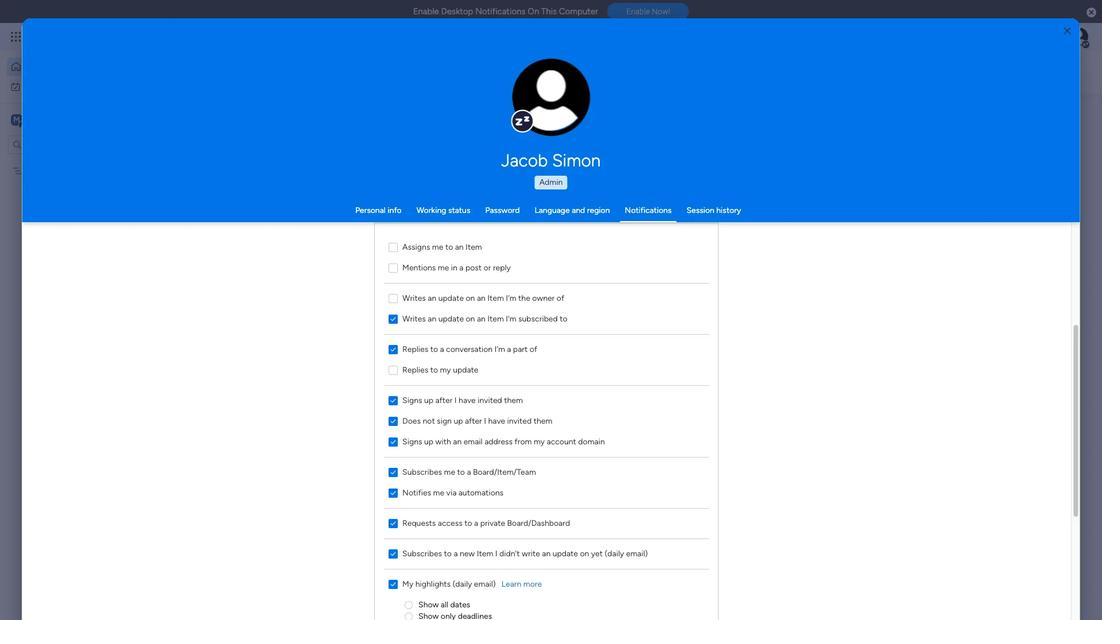 Task type: locate. For each thing, give the bounding box(es) containing it.
0 vertical spatial invited
[[478, 395, 503, 405]]

1 horizontal spatial workspace
[[336, 252, 375, 262]]

my inside button
[[25, 81, 36, 91]]

2 signs from the top
[[403, 437, 423, 447]]

select product image
[[10, 31, 22, 43]]

item
[[466, 242, 483, 252], [488, 293, 504, 303], [488, 314, 504, 324], [477, 549, 494, 559]]

enable now! button
[[608, 3, 689, 20]]

region containing assigns me to an item
[[375, 223, 719, 620]]

me left the via
[[434, 488, 445, 498]]

1 vertical spatial my
[[27, 166, 38, 175]]

email
[[464, 437, 483, 447]]

main right workspace image
[[26, 114, 47, 125]]

notifications
[[476, 6, 526, 17], [625, 206, 672, 215]]

part
[[514, 344, 528, 354]]

item right the new
[[477, 549, 494, 559]]

automations
[[459, 488, 504, 498]]

enable inside 'button'
[[627, 7, 650, 16]]

my right from
[[534, 437, 545, 447]]

after
[[436, 395, 453, 405], [465, 416, 483, 426]]

0 vertical spatial main
[[26, 114, 47, 125]]

close image
[[1065, 27, 1071, 35]]

subscribes up "notifies" at the bottom of the page
[[403, 467, 443, 477]]

my board
[[27, 166, 61, 175]]

2 vertical spatial up
[[425, 437, 434, 447]]

subscribes down requests
[[403, 549, 443, 559]]

1 horizontal spatial and
[[572, 206, 585, 215]]

an right with
[[454, 437, 462, 447]]

an up mentions me in a post or reply
[[456, 242, 464, 252]]

and left "start" at bottom left
[[394, 393, 409, 404]]

enable
[[413, 6, 439, 17], [627, 7, 650, 16]]

my
[[25, 81, 36, 91], [27, 166, 38, 175], [403, 579, 414, 589]]

1 horizontal spatial i
[[485, 416, 487, 426]]

up left with
[[425, 437, 434, 447]]

update down in
[[439, 293, 464, 303]]

an up "replies to a conversation i'm a part of"
[[428, 314, 437, 324]]

(daily right the yet
[[605, 549, 625, 559]]

1 vertical spatial on
[[466, 314, 475, 324]]

0 horizontal spatial invited
[[478, 395, 503, 405]]

have
[[459, 395, 476, 405], [489, 416, 506, 426]]

my inside list box
[[27, 166, 38, 175]]

0 vertical spatial replies
[[403, 344, 429, 354]]

1 vertical spatial have
[[489, 416, 506, 426]]

0 vertical spatial workspace
[[49, 114, 94, 125]]

1 vertical spatial workspace
[[336, 252, 375, 262]]

i'm left part
[[495, 344, 506, 354]]

start
[[411, 393, 431, 404]]

subscribes for subscribes to a new item i didn't write an update on yet (daily email)
[[403, 549, 443, 559]]

0 horizontal spatial work
[[38, 81, 56, 91]]

personal
[[355, 206, 386, 215]]

work left management
[[241, 252, 258, 262]]

1 horizontal spatial work
[[241, 252, 258, 262]]

replies to a conversation i'm a part of
[[403, 344, 538, 354]]

i for up
[[485, 416, 487, 426]]

replies for replies to my update
[[403, 365, 429, 375]]

0 horizontal spatial workspace
[[49, 114, 94, 125]]

0 horizontal spatial my
[[440, 365, 452, 375]]

0 horizontal spatial (daily
[[453, 579, 473, 589]]

writes
[[403, 293, 426, 303], [403, 314, 426, 324]]

have up the address
[[489, 416, 506, 426]]

i'm
[[506, 293, 517, 303], [506, 314, 517, 324], [495, 344, 506, 354]]

workspace image
[[11, 113, 22, 126]]

a left private
[[475, 518, 479, 528]]

my work
[[25, 81, 56, 91]]

1 vertical spatial (daily
[[453, 579, 473, 589]]

to up in
[[446, 242, 454, 252]]

0 horizontal spatial main
[[26, 114, 47, 125]]

0 horizontal spatial have
[[459, 395, 476, 405]]

of right owner
[[557, 293, 565, 303]]

1 vertical spatial i
[[485, 416, 487, 426]]

2 vertical spatial my
[[403, 579, 414, 589]]

option
[[0, 160, 146, 163]]

working status
[[417, 206, 471, 215]]

>
[[310, 252, 315, 262]]

sign
[[437, 416, 452, 426]]

1 vertical spatial after
[[465, 416, 483, 426]]

0 horizontal spatial and
[[394, 393, 409, 404]]

0 vertical spatial writes
[[403, 293, 426, 303]]

0 horizontal spatial after
[[436, 395, 453, 405]]

an
[[456, 242, 464, 252], [428, 293, 437, 303], [477, 293, 486, 303], [428, 314, 437, 324], [477, 314, 486, 324], [454, 437, 462, 447], [543, 549, 551, 559]]

workspace right >
[[336, 252, 375, 262]]

my work button
[[7, 77, 123, 96]]

0 vertical spatial after
[[436, 395, 453, 405]]

0 vertical spatial subscribes
[[403, 467, 443, 477]]

invited up does not sign up after i have invited them
[[478, 395, 503, 405]]

writes an update on an item i'm subscribed to
[[403, 314, 568, 324]]

2 horizontal spatial i
[[496, 549, 498, 559]]

2 replies from the top
[[403, 365, 429, 375]]

i
[[455, 395, 457, 405], [485, 416, 487, 426], [496, 549, 498, 559]]

main inside "link"
[[316, 252, 334, 262]]

my down "home"
[[25, 81, 36, 91]]

1 subscribes from the top
[[403, 467, 443, 477]]

highlights
[[416, 579, 451, 589]]

0 vertical spatial my
[[25, 81, 36, 91]]

1 horizontal spatial of
[[557, 293, 565, 303]]

to
[[446, 242, 454, 252], [560, 314, 568, 324], [431, 344, 439, 354], [431, 365, 439, 375], [458, 467, 465, 477], [465, 518, 473, 528], [445, 549, 452, 559]]

subscribes for subscribes me to a board/item/team
[[403, 467, 443, 477]]

work down "home"
[[38, 81, 56, 91]]

2 subscribes from the top
[[403, 549, 443, 559]]

change profile picture button
[[513, 59, 591, 137]]

signs up after i have invited them
[[403, 395, 523, 405]]

simon
[[553, 150, 601, 171]]

after up email at the left bottom of the page
[[465, 416, 483, 426]]

change
[[527, 104, 553, 112]]

0 vertical spatial notifications
[[476, 6, 526, 17]]

1 vertical spatial replies
[[403, 365, 429, 375]]

my left "highlights"
[[403, 579, 414, 589]]

2 vertical spatial i
[[496, 549, 498, 559]]

jacob simon
[[502, 150, 601, 171]]

workspace
[[49, 114, 94, 125], [336, 252, 375, 262]]

2 writes from the top
[[403, 314, 426, 324]]

signs down does
[[403, 437, 423, 447]]

me for subscribes
[[445, 467, 456, 477]]

writes for writes an update on an item i'm subscribed to
[[403, 314, 426, 324]]

in
[[452, 263, 458, 273]]

a
[[460, 263, 464, 273], [440, 344, 445, 354], [508, 344, 512, 354], [467, 467, 472, 477], [475, 518, 479, 528], [454, 549, 458, 559]]

enable left desktop
[[413, 6, 439, 17]]

via
[[447, 488, 457, 498]]

enable left now!
[[627, 7, 650, 16]]

1 vertical spatial i'm
[[506, 314, 517, 324]]

invited
[[478, 395, 503, 405], [508, 416, 532, 426]]

0 horizontal spatial email)
[[475, 579, 496, 589]]

have up does not sign up after i have invited them
[[459, 395, 476, 405]]

0 vertical spatial work
[[38, 81, 56, 91]]

i'm for subscribed
[[506, 314, 517, 324]]

email) left learn
[[475, 579, 496, 589]]

private
[[481, 518, 506, 528]]

region
[[375, 223, 719, 620]]

notifications left on on the top of page
[[476, 6, 526, 17]]

0 vertical spatial i
[[455, 395, 457, 405]]

0 vertical spatial them
[[505, 395, 523, 405]]

account
[[547, 437, 577, 447]]

1 writes from the top
[[403, 293, 426, 303]]

notifications link
[[625, 206, 672, 215]]

up
[[425, 395, 434, 405], [454, 416, 463, 426], [425, 437, 434, 447]]

0 vertical spatial email)
[[627, 549, 649, 559]]

personal info link
[[355, 206, 402, 215]]

0 vertical spatial (daily
[[605, 549, 625, 559]]

my left board
[[27, 166, 38, 175]]

me left in
[[438, 263, 450, 273]]

me for notifies
[[434, 488, 445, 498]]

0 horizontal spatial of
[[530, 344, 538, 354]]

email) right the yet
[[627, 549, 649, 559]]

0 vertical spatial up
[[425, 395, 434, 405]]

0 vertical spatial i'm
[[506, 293, 517, 303]]

0 horizontal spatial notifications
[[476, 6, 526, 17]]

requests access to a private board/dashboard
[[403, 518, 571, 528]]

0 vertical spatial and
[[572, 206, 585, 215]]

main
[[26, 114, 47, 125], [316, 252, 334, 262]]

me up the via
[[445, 467, 456, 477]]

a right in
[[460, 263, 464, 273]]

my board list box
[[0, 159, 146, 335]]

item up post
[[466, 242, 483, 252]]

to up the notifies me via automations
[[458, 467, 465, 477]]

1 vertical spatial writes
[[403, 314, 426, 324]]

enable for enable desktop notifications on this computer
[[413, 6, 439, 17]]

replies up replies to my update
[[403, 344, 429, 354]]

and left region
[[572, 206, 585, 215]]

subscribes
[[403, 467, 443, 477], [403, 549, 443, 559]]

1 horizontal spatial notifications
[[625, 206, 672, 215]]

work management > main workspace
[[241, 252, 375, 262]]

and
[[572, 206, 585, 215], [394, 393, 409, 404]]

on left the yet
[[581, 549, 590, 559]]

learn
[[502, 579, 522, 589]]

update down conversation
[[453, 365, 479, 375]]

password link
[[486, 206, 520, 215]]

them up does not sign up after i have invited them
[[505, 395, 523, 405]]

after up sign
[[436, 395, 453, 405]]

item up the writes an update on an item i'm subscribed to
[[488, 293, 504, 303]]

a left the new
[[454, 549, 458, 559]]

me right assigns
[[433, 242, 444, 252]]

session history link
[[687, 206, 742, 215]]

(daily up dates
[[453, 579, 473, 589]]

0 vertical spatial on
[[466, 293, 475, 303]]

1 vertical spatial signs
[[403, 437, 423, 447]]

does
[[403, 416, 421, 426]]

1 horizontal spatial (daily
[[605, 549, 625, 559]]

i up does not sign up after i have invited them
[[455, 395, 457, 405]]

my
[[440, 365, 452, 375], [534, 437, 545, 447]]

password
[[486, 206, 520, 215]]

them up account
[[534, 416, 553, 426]]

working status link
[[417, 206, 471, 215]]

invited up from
[[508, 416, 532, 426]]

on
[[466, 293, 475, 303], [466, 314, 475, 324], [581, 549, 590, 559]]

work inside button
[[38, 81, 56, 91]]

on down writes an update on an item i'm the owner of
[[466, 314, 475, 324]]

i'm left subscribed
[[506, 314, 517, 324]]

0 horizontal spatial enable
[[413, 6, 439, 17]]

1 vertical spatial them
[[534, 416, 553, 426]]

notifications right region
[[625, 206, 672, 215]]

0 horizontal spatial them
[[505, 395, 523, 405]]

invite your teammates and start collaborating
[[299, 393, 487, 404]]

1 vertical spatial invited
[[508, 416, 532, 426]]

a up replies to my update
[[440, 344, 445, 354]]

me for assigns
[[433, 242, 444, 252]]

workspace selection element
[[11, 113, 96, 128]]

on for subscribed
[[466, 314, 475, 324]]

up up not
[[425, 395, 434, 405]]

1 vertical spatial subscribes
[[403, 549, 443, 559]]

1 vertical spatial of
[[530, 344, 538, 354]]

0 horizontal spatial i
[[455, 395, 457, 405]]

1 vertical spatial my
[[534, 437, 545, 447]]

session history
[[687, 206, 742, 215]]

1 vertical spatial and
[[394, 393, 409, 404]]

of right part
[[530, 344, 538, 354]]

1 horizontal spatial main
[[316, 252, 334, 262]]

i left didn't
[[496, 549, 498, 559]]

up right sign
[[454, 416, 463, 426]]

replies up "start" at bottom left
[[403, 365, 429, 375]]

dapulse close image
[[1087, 7, 1097, 18]]

main right >
[[316, 252, 334, 262]]

1 signs from the top
[[403, 395, 423, 405]]

show
[[419, 600, 439, 610]]

0 vertical spatial signs
[[403, 395, 423, 405]]

1 horizontal spatial after
[[465, 416, 483, 426]]

of
[[557, 293, 565, 303], [530, 344, 538, 354]]

language and region link
[[535, 206, 610, 215]]

subscribes to a new item i didn't write an update on yet (daily email)
[[403, 549, 649, 559]]

language
[[535, 206, 570, 215]]

signs up does
[[403, 395, 423, 405]]

1 horizontal spatial enable
[[627, 7, 650, 16]]

change profile picture
[[527, 104, 576, 122]]

signs up with an email address from my account domain
[[403, 437, 605, 447]]

working
[[417, 206, 447, 215]]

update up conversation
[[439, 314, 464, 324]]

i up the address
[[485, 416, 487, 426]]

on up the writes an update on an item i'm subscribed to
[[466, 293, 475, 303]]

up for after
[[425, 395, 434, 405]]

workspace up search in workspace field
[[49, 114, 94, 125]]

1 replies from the top
[[403, 344, 429, 354]]

notifies
[[403, 488, 432, 498]]

workspace inside "link"
[[336, 252, 375, 262]]

i'm left "the"
[[506, 293, 517, 303]]

my down conversation
[[440, 365, 452, 375]]

1 horizontal spatial them
[[534, 416, 553, 426]]

me
[[433, 242, 444, 252], [438, 263, 450, 273], [445, 467, 456, 477], [434, 488, 445, 498]]

1 vertical spatial work
[[241, 252, 258, 262]]

1 vertical spatial main
[[316, 252, 334, 262]]



Task type: describe. For each thing, give the bounding box(es) containing it.
access
[[438, 518, 463, 528]]

info
[[388, 206, 402, 215]]

collaborating
[[433, 393, 487, 404]]

main inside the workspace selection element
[[26, 114, 47, 125]]

admin
[[540, 177, 563, 187]]

picture
[[540, 113, 563, 122]]

a left part
[[508, 344, 512, 354]]

i'm for the
[[506, 293, 517, 303]]

the
[[519, 293, 531, 303]]

to right access
[[465, 518, 473, 528]]

work inside "link"
[[241, 252, 258, 262]]

subscribes me to a board/item/team
[[403, 467, 537, 477]]

on
[[528, 6, 539, 17]]

board
[[40, 166, 61, 175]]

this
[[542, 6, 557, 17]]

learn more
[[502, 579, 543, 589]]

1 vertical spatial notifications
[[625, 206, 672, 215]]

my highlights (daily email)
[[403, 579, 496, 589]]

0 vertical spatial have
[[459, 395, 476, 405]]

writes for writes an update on an item i'm the owner of
[[403, 293, 426, 303]]

an down writes an update on an item i'm the owner of
[[477, 314, 486, 324]]

jacob simon image
[[1071, 28, 1089, 46]]

m
[[13, 115, 20, 124]]

session
[[687, 206, 715, 215]]

assigns
[[403, 242, 431, 252]]

2 vertical spatial i'm
[[495, 344, 506, 354]]

mentions
[[403, 263, 436, 273]]

board/dashboard
[[508, 518, 571, 528]]

update left the yet
[[553, 549, 579, 559]]

enable desktop notifications on this computer
[[413, 6, 599, 17]]

conversation
[[447, 344, 493, 354]]

show all dates
[[419, 600, 471, 610]]

with
[[436, 437, 452, 447]]

invite
[[299, 393, 322, 404]]

management
[[260, 252, 308, 262]]

0 vertical spatial my
[[440, 365, 452, 375]]

to left the new
[[445, 549, 452, 559]]

1 horizontal spatial my
[[534, 437, 545, 447]]

to right subscribed
[[560, 314, 568, 324]]

post
[[466, 263, 482, 273]]

work management > main workspace link
[[221, 140, 382, 269]]

i for new
[[496, 549, 498, 559]]

subscribed
[[519, 314, 558, 324]]

up for with
[[425, 437, 434, 447]]

an down 'mentions'
[[428, 293, 437, 303]]

0 vertical spatial of
[[557, 293, 565, 303]]

learn more link
[[502, 579, 543, 590]]

Search in workspace field
[[24, 138, 96, 151]]

teammates
[[345, 393, 391, 404]]

1 horizontal spatial have
[[489, 416, 506, 426]]

my for my highlights (daily email)
[[403, 579, 414, 589]]

board/item/team
[[474, 467, 537, 477]]

address
[[485, 437, 513, 447]]

writes an update on an item i'm the owner of
[[403, 293, 565, 303]]

status
[[449, 206, 471, 215]]

owner
[[533, 293, 555, 303]]

dates
[[451, 600, 471, 610]]

history
[[717, 206, 742, 215]]

assigns me to an item
[[403, 242, 483, 252]]

computer
[[559, 6, 599, 17]]

an up the writes an update on an item i'm subscribed to
[[477, 293, 486, 303]]

reply
[[494, 263, 511, 273]]

2 vertical spatial on
[[581, 549, 590, 559]]

does not sign up after i have invited them
[[403, 416, 553, 426]]

home
[[26, 61, 48, 71]]

1 vertical spatial up
[[454, 416, 463, 426]]

domain
[[579, 437, 605, 447]]

now!
[[652, 7, 670, 16]]

all
[[441, 600, 449, 610]]

home button
[[7, 57, 123, 76]]

signs for signs up with an email address from my account domain
[[403, 437, 423, 447]]

to up replies to my update
[[431, 344, 439, 354]]

to up collaborating
[[431, 365, 439, 375]]

or
[[484, 263, 492, 273]]

didn't
[[500, 549, 520, 559]]

mentions me in a post or reply
[[403, 263, 511, 273]]

region
[[587, 206, 610, 215]]

yet
[[592, 549, 603, 559]]

enable now!
[[627, 7, 670, 16]]

more
[[524, 579, 543, 589]]

signs for signs up after i have invited them
[[403, 395, 423, 405]]

jacob simon button
[[393, 150, 709, 171]]

notifies me via automations
[[403, 488, 504, 498]]

1 vertical spatial email)
[[475, 579, 496, 589]]

not
[[423, 416, 435, 426]]

a up automations
[[467, 467, 472, 477]]

1 horizontal spatial email)
[[627, 549, 649, 559]]

item down writes an update on an item i'm the owner of
[[488, 314, 504, 324]]

write
[[522, 549, 541, 559]]

an right write
[[543, 549, 551, 559]]

your
[[324, 393, 343, 404]]

my for my work
[[25, 81, 36, 91]]

my for my board
[[27, 166, 38, 175]]

me for mentions
[[438, 263, 450, 273]]

replies for replies to a conversation i'm a part of
[[403, 344, 429, 354]]

profile
[[555, 104, 576, 112]]

from
[[515, 437, 532, 447]]

personal info
[[355, 206, 402, 215]]

jacob
[[502, 150, 548, 171]]

new
[[460, 549, 475, 559]]

language and region
[[535, 206, 610, 215]]

main workspace
[[26, 114, 94, 125]]

1 horizontal spatial invited
[[508, 416, 532, 426]]

enable for enable now!
[[627, 7, 650, 16]]

on for the
[[466, 293, 475, 303]]



Task type: vqa. For each thing, say whether or not it's contained in the screenshot.
4th Get it now from left
no



